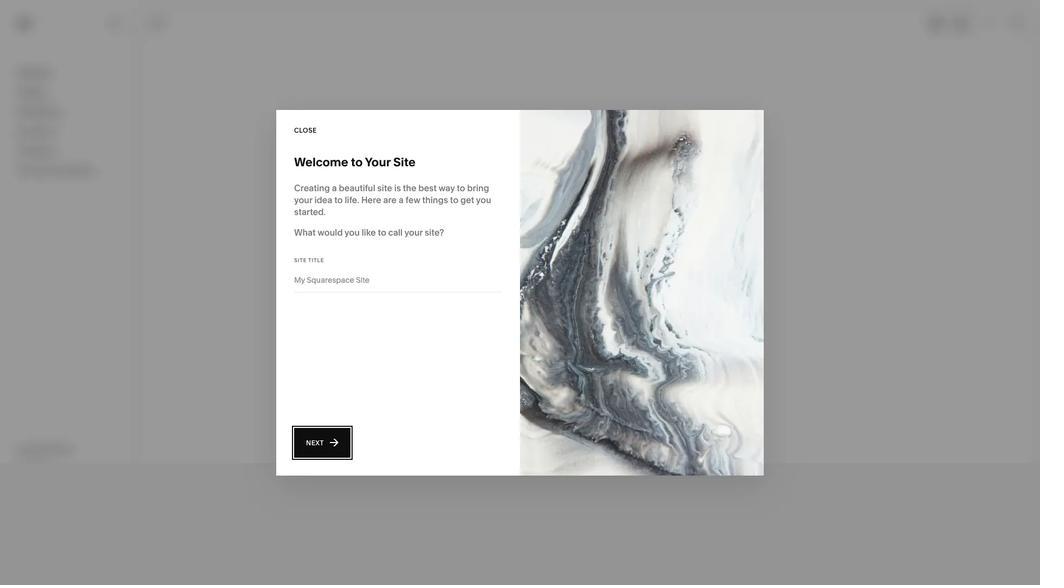 Task type: vqa. For each thing, say whether or not it's contained in the screenshot.
Settings link
yes



Task type: describe. For each thing, give the bounding box(es) containing it.
what
[[294, 227, 316, 238]]

asset library link
[[18, 444, 120, 457]]

asset
[[18, 444, 41, 455]]

beautiful
[[339, 182, 375, 193]]

idea
[[315, 194, 332, 205]]

way
[[439, 182, 455, 193]]

close button
[[294, 121, 317, 140]]

site?
[[425, 227, 444, 238]]

you inside creating a beautiful site is the best way to bring your idea to life. here are a few things to get you started.
[[476, 194, 491, 205]]

get
[[461, 194, 474, 205]]

close
[[294, 126, 317, 134]]

marketing
[[18, 106, 60, 117]]

few
[[406, 194, 420, 205]]

things
[[423, 194, 448, 205]]

here
[[361, 194, 381, 205]]

0 vertical spatial a
[[332, 182, 337, 193]]

contacts
[[18, 126, 55, 137]]

your inside creating a beautiful site is the best way to bring your idea to life. here are a few things to get you started.
[[294, 194, 313, 205]]

like
[[362, 227, 376, 238]]

are
[[383, 194, 397, 205]]

welcome to your site
[[294, 155, 416, 169]]

edit
[[151, 19, 166, 27]]

1 vertical spatial your
[[405, 227, 423, 238]]

settings
[[18, 464, 52, 474]]

scheduling
[[46, 165, 93, 176]]

toggle site styles editing image
[[981, 14, 1000, 33]]

to left life.
[[335, 194, 343, 205]]

the
[[403, 182, 417, 193]]

1 horizontal spatial site
[[393, 155, 416, 169]]

next button
[[294, 428, 351, 458]]

your
[[365, 155, 391, 169]]

asset library
[[18, 444, 72, 455]]

best
[[419, 182, 437, 193]]

creating
[[294, 182, 330, 193]]

to up get
[[457, 182, 465, 193]]

to left the your
[[351, 155, 363, 169]]

to right like
[[378, 227, 386, 238]]

selling
[[18, 87, 46, 98]]

is
[[394, 182, 401, 193]]



Task type: locate. For each thing, give the bounding box(es) containing it.
0 vertical spatial site
[[393, 155, 416, 169]]

selling link
[[18, 86, 120, 99]]

website link
[[18, 67, 120, 80]]

would
[[318, 227, 343, 238]]

you left like
[[345, 227, 360, 238]]

to left get
[[450, 194, 459, 205]]

a
[[332, 182, 337, 193], [399, 194, 404, 205]]

analytics link
[[18, 145, 120, 158]]

a up idea
[[332, 182, 337, 193]]

site left title
[[294, 257, 307, 263]]

1 vertical spatial you
[[345, 227, 360, 238]]

contacts link
[[18, 125, 120, 138]]

1 horizontal spatial a
[[399, 194, 404, 205]]

edit button
[[144, 14, 173, 34]]

you down bring
[[476, 194, 491, 205]]

1 horizontal spatial you
[[476, 194, 491, 205]]

creating a beautiful site is the best way to bring your idea to life. here are a few things to get you started.
[[294, 182, 491, 217]]

acuity scheduling link
[[18, 164, 120, 177]]

1 horizontal spatial your
[[405, 227, 423, 238]]

0 horizontal spatial a
[[332, 182, 337, 193]]

bring
[[467, 182, 489, 193]]

0 vertical spatial your
[[294, 194, 313, 205]]

to
[[351, 155, 363, 169], [457, 182, 465, 193], [335, 194, 343, 205], [450, 194, 459, 205], [378, 227, 386, 238]]

a right are
[[399, 194, 404, 205]]

tab list
[[924, 15, 974, 32]]

what would you like to call your site?
[[294, 227, 444, 238]]

1 vertical spatial site
[[294, 257, 307, 263]]

site
[[377, 182, 392, 193]]

0 horizontal spatial you
[[345, 227, 360, 238]]

Site Title field
[[294, 274, 502, 286]]

you
[[476, 194, 491, 205], [345, 227, 360, 238]]

site title
[[294, 257, 324, 263]]

acuity
[[18, 165, 44, 176]]

title
[[308, 257, 324, 263]]

site
[[393, 155, 416, 169], [294, 257, 307, 263]]

0 vertical spatial you
[[476, 194, 491, 205]]

your right call on the top left of the page
[[405, 227, 423, 238]]

life.
[[345, 194, 359, 205]]

0 horizontal spatial site
[[294, 257, 307, 263]]

call
[[388, 227, 403, 238]]

welcome
[[294, 155, 348, 169]]

next
[[306, 439, 324, 447]]

1 vertical spatial a
[[399, 194, 404, 205]]

marketing link
[[18, 106, 120, 119]]

site up the the
[[393, 155, 416, 169]]

analytics
[[18, 145, 56, 156]]

your up started.
[[294, 194, 313, 205]]

library
[[43, 444, 72, 455]]

website
[[18, 67, 52, 78]]

0 horizontal spatial your
[[294, 194, 313, 205]]

started.
[[294, 206, 326, 217]]

your
[[294, 194, 313, 205], [405, 227, 423, 238]]

acuity scheduling
[[18, 165, 93, 176]]

settings link
[[18, 463, 120, 476]]



